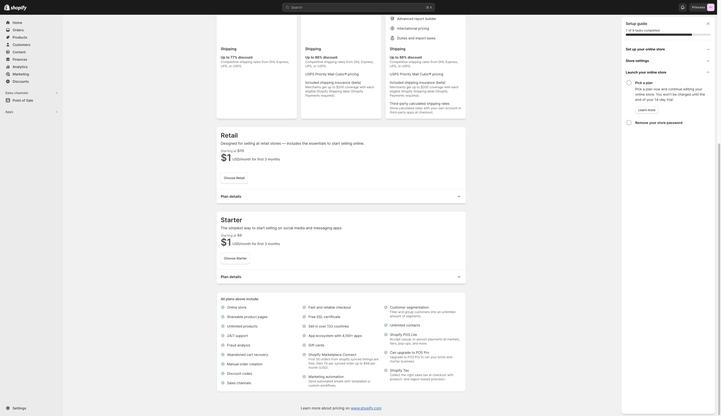Task type: vqa. For each thing, say whether or not it's contained in the screenshot.
the reduce
no



Task type: locate. For each thing, give the bounding box(es) containing it.
apps right messaging
[[333, 226, 342, 230]]

1 vertical spatial channels
[[237, 381, 251, 385]]

way
[[244, 226, 251, 230]]

⌘ k
[[426, 5, 433, 9]]

0 vertical spatial details
[[229, 194, 241, 198]]

now
[[654, 87, 661, 91]]

at left retail
[[256, 141, 260, 145]]

0 vertical spatial the
[[700, 92, 705, 96]]

0 vertical spatial start
[[332, 141, 340, 145]]

checkout right the reliable
[[336, 305, 351, 309]]

1 usps from the left
[[305, 72, 314, 76]]

sell in over 133 countries
[[309, 324, 349, 328]]

discounts link
[[3, 78, 60, 85]]

of right end
[[643, 97, 646, 102]]

0 vertical spatial $1
[[221, 152, 232, 163]]

at left $79
[[234, 149, 237, 153]]

$1 inside starting at $5 $1 usd/month for first 3 months
[[221, 236, 232, 248]]

1 vertical spatial a
[[643, 87, 645, 91]]

choose for choose starter
[[224, 256, 236, 260]]

1 horizontal spatial dhl
[[354, 60, 360, 64]]

first inside starting at $79 $1 usd/month for first 3 months
[[258, 157, 264, 161]]

of left sale at the left top
[[22, 98, 25, 102]]

2 horizontal spatial express,
[[446, 60, 458, 64]]

unlimited for unlimited contacts
[[390, 323, 405, 327]]

per
[[329, 361, 334, 365], [371, 361, 376, 365]]

0 horizontal spatial usps.
[[233, 64, 242, 68]]

synced down shopify
[[335, 361, 346, 365]]

1 horizontal spatial professional reports
[[397, 7, 430, 11]]

starter inside the starter the simplest way to start selling on social media and messaging apps
[[221, 216, 242, 224]]

2 details from the top
[[229, 274, 241, 279]]

simplest
[[229, 226, 243, 230]]

0 horizontal spatial dhl
[[269, 60, 276, 64]]

1 vertical spatial online
[[647, 70, 657, 74]]

1 horizontal spatial up
[[305, 55, 310, 59]]

2 a from the top
[[643, 87, 645, 91]]

synced down connect
[[351, 357, 362, 361]]

0 horizontal spatial insurance
[[335, 80, 351, 85]]

1 vertical spatial first
[[258, 242, 264, 246]]

1 up from the left
[[221, 55, 226, 59]]

sales channels up 'point' on the top
[[5, 91, 28, 95]]

3 for starting at $5 $1 usd/month for first 3 months
[[265, 242, 267, 246]]

retail up designed on the left top of the page
[[221, 132, 238, 139]]

plan details button for selling
[[217, 189, 466, 203]]

starting down designed on the left top of the page
[[221, 149, 233, 153]]

per down "are"
[[371, 361, 376, 365]]

and right duties
[[409, 36, 415, 40]]

2 vertical spatial the
[[401, 373, 406, 377]]

1 months from the top
[[268, 157, 280, 161]]

home
[[13, 20, 22, 25]]

plan details down choose starter link
[[221, 274, 241, 279]]

0 horizontal spatial $200
[[336, 85, 344, 89]]

and inside customer segmentation filter and group customers into an unlimited amount of segments.
[[399, 310, 404, 314]]

1 horizontal spatial coverage
[[430, 85, 444, 89]]

0 horizontal spatial included
[[305, 80, 319, 85]]

professional right the search
[[313, 7, 333, 11]]

channels up point of sale
[[14, 91, 28, 95]]

pick inside the pick a plan now and continue editing your online store. you won't be charged until the end of your 14-day trial.
[[636, 87, 642, 91]]

shipping inside third-party calculated shipping rates show calculated rates with your own account or third-party apps at checkout.
[[427, 101, 441, 106]]

listings
[[363, 357, 373, 361]]

channels down codes
[[237, 381, 251, 385]]

start inside retail designed for selling at retail stores — includes the essentials to start selling online.
[[332, 141, 340, 145]]

2 months from the top
[[268, 242, 280, 246]]

selling up $79
[[244, 141, 255, 145]]

0 horizontal spatial discount
[[238, 55, 253, 59]]

get
[[322, 85, 327, 89], [407, 85, 412, 89]]

1 payments from the left
[[305, 93, 320, 97]]

3 inside starting at $5 $1 usd/month for first 3 months
[[265, 242, 267, 246]]

pro up "run" on the bottom of the page
[[424, 350, 429, 355]]

start right essentials
[[332, 141, 340, 145]]

0 vertical spatial more
[[648, 108, 656, 112]]

1 horizontal spatial mail
[[412, 72, 419, 76]]

7
[[626, 28, 628, 32]]

retail down starting at $79 $1 usd/month for first 3 months
[[236, 176, 245, 180]]

0 vertical spatial months
[[268, 157, 280, 161]]

1 plan from the top
[[646, 81, 653, 85]]

1 horizontal spatial pro
[[424, 350, 429, 355]]

apps left the checkout.
[[407, 110, 414, 114]]

0 horizontal spatial included shipping insurance (beta) merchants get up to $200 coverage with each eligible shopify shipping label (shopify payments required).
[[305, 80, 374, 97]]

taxes
[[427, 36, 436, 40]]

1 vertical spatial apps
[[333, 226, 342, 230]]

marketing up send
[[309, 375, 325, 379]]

plan down launch your online store
[[646, 81, 653, 85]]

pro left "run" on the bottom of the page
[[415, 355, 420, 359]]

1 plan from the top
[[221, 194, 229, 198]]

your left 'own'
[[431, 106, 438, 110]]

2 horizontal spatial up
[[390, 55, 395, 59]]

mortar
[[390, 359, 400, 363]]

cubic®
[[335, 72, 347, 76], [420, 72, 432, 76]]

sales channels inside button
[[5, 91, 28, 95]]

1 vertical spatial learn
[[301, 406, 311, 410]]

months inside starting at $5 $1 usd/month for first 3 months
[[268, 242, 280, 246]]

retail
[[221, 132, 238, 139], [236, 176, 245, 180]]

2 plan details button from the top
[[217, 269, 466, 284]]

2 horizontal spatial ups,
[[390, 64, 397, 68]]

at inside third-party calculated shipping rates show calculated rates with your own account or third-party apps at checkout.
[[415, 110, 418, 114]]

usd/month inside starting at $79 $1 usd/month for first 3 months
[[233, 157, 251, 161]]

of inside customer segmentation filter and group customers into an unlimited amount of segments.
[[402, 314, 405, 318]]

and up won't
[[662, 87, 668, 91]]

plan details button
[[217, 189, 466, 203], [217, 269, 466, 284]]

store up store settings button
[[657, 47, 665, 51]]

2 (shopify from the left
[[435, 89, 448, 93]]

1 plan details from the top
[[221, 194, 241, 198]]

2 dhl from the left
[[354, 60, 360, 64]]

calculated right show
[[399, 106, 414, 110]]

store down store settings button
[[658, 70, 667, 74]]

1 usps. from the left
[[233, 64, 242, 68]]

starting inside starting at $79 $1 usd/month for first 3 months
[[221, 149, 233, 153]]

months for starting at $5 $1 usd/month for first 3 months
[[268, 242, 280, 246]]

1 starting from the top
[[221, 149, 233, 153]]

2 competitive from the left
[[305, 60, 323, 64]]

at inside starting at $5 $1 usd/month for first 3 months
[[234, 233, 237, 237]]

1 vertical spatial starting
[[221, 233, 233, 237]]

1 pick from the top
[[636, 81, 642, 85]]

up
[[632, 47, 637, 51], [328, 85, 332, 89], [412, 85, 416, 89], [355, 361, 359, 365]]

first
[[309, 357, 315, 361]]

1 ups, from the left
[[221, 64, 228, 68]]

more inside pick a plan element
[[648, 108, 656, 112]]

setup guide dialog
[[622, 17, 715, 414]]

0 horizontal spatial pro
[[415, 355, 420, 359]]

online up pick a plan
[[647, 70, 657, 74]]

tax
[[403, 368, 409, 372]]

1 horizontal spatial selling
[[266, 226, 277, 230]]

2 first from the top
[[258, 242, 264, 246]]

1 vertical spatial for
[[252, 157, 257, 161]]

order down shopify
[[346, 361, 354, 365]]

more down 14-
[[648, 108, 656, 112]]

own
[[438, 106, 445, 110]]

1 horizontal spatial usps.
[[317, 64, 327, 68]]

1 horizontal spatial more
[[648, 108, 656, 112]]

pos inside shopify pos lite accept casual, in-person payments at markets, fairs, pop-ups, and more.
[[403, 332, 410, 337]]

0 vertical spatial pos
[[403, 332, 410, 337]]

set
[[626, 47, 632, 51]]

of down group
[[402, 314, 405, 318]]

starter down starting at $5 $1 usd/month for first 3 months
[[236, 256, 247, 260]]

are
[[374, 357, 379, 361]]

the right the until
[[700, 92, 705, 96]]

sales channels down discount codes
[[227, 381, 251, 385]]

more left the about
[[312, 406, 321, 410]]

content link
[[3, 48, 60, 56]]

pos up business.
[[408, 355, 414, 359]]

list containing professional reports
[[390, 0, 462, 42]]

in
[[315, 324, 318, 328]]

1 horizontal spatial checkout
[[433, 373, 447, 377]]

1 discount from the left
[[238, 55, 253, 59]]

pos down more. on the right bottom of page
[[416, 350, 423, 355]]

1 horizontal spatial priority
[[400, 72, 412, 76]]

2 starting from the top
[[221, 233, 233, 237]]

2 discount from the left
[[323, 55, 338, 59]]

1 first from the top
[[258, 157, 264, 161]]

1 vertical spatial plan
[[646, 87, 653, 91]]

and down in-
[[413, 341, 418, 345]]

1 horizontal spatial insurance
[[419, 80, 435, 85]]

0 vertical spatial marketing
[[13, 72, 29, 76]]

products link
[[3, 34, 60, 41]]

at inside shopify pos lite accept casual, in-person payments at markets, fairs, pop-ups, and more.
[[444, 337, 447, 341]]

pick down pick a plan
[[636, 87, 642, 91]]

express,
[[277, 60, 289, 64], [361, 60, 374, 64], [446, 60, 458, 64]]

apps
[[407, 110, 414, 114], [333, 226, 342, 230], [354, 334, 362, 338]]

marketing for marketing automation send automated emails with templated or custom workflows.
[[309, 375, 325, 379]]

2 usd/month from the top
[[233, 242, 251, 246]]

filter
[[390, 310, 398, 314]]

2 horizontal spatial competitive
[[390, 60, 408, 64]]

1 horizontal spatial sales channels
[[227, 381, 251, 385]]

and right media
[[306, 226, 313, 230]]

eligible
[[305, 89, 316, 93], [390, 89, 401, 93]]

2 horizontal spatial apps
[[407, 110, 414, 114]]

be
[[673, 92, 677, 96]]

usd/month inside starting at $5 $1 usd/month for first 3 months
[[233, 242, 251, 246]]

at left markets,
[[444, 337, 447, 341]]

online inside set up your online store button
[[646, 47, 656, 51]]

2 usps priority mail cubic® pricing from the left
[[390, 72, 444, 76]]

and inside the pick a plan now and continue editing your online store. you won't be charged until the end of your 14-day trial.
[[662, 87, 668, 91]]

1 express, from the left
[[277, 60, 289, 64]]

$1 for starting at $5 $1 usd/month for first 3 months
[[221, 236, 232, 248]]

1 horizontal spatial included
[[390, 80, 404, 85]]

calculated up the checkout.
[[409, 101, 426, 106]]

selling inside the starter the simplest way to start selling on social media and messaging apps
[[266, 226, 277, 230]]

free ssl certificate
[[309, 315, 340, 319]]

learn down end
[[639, 108, 647, 112]]

2 horizontal spatial selling
[[341, 141, 352, 145]]

2 professional from the left
[[397, 7, 417, 11]]

1 reports from the left
[[333, 7, 345, 11]]

and inside shopify tax collect the right sales tax at checkout with product- and region-based precision.
[[404, 377, 410, 381]]

0 vertical spatial a
[[643, 81, 645, 85]]

2 $200 from the left
[[421, 85, 429, 89]]

at left the checkout.
[[415, 110, 418, 114]]

channels
[[14, 91, 28, 95], [237, 381, 251, 385]]

2 each from the left
[[452, 85, 459, 89]]

1 3 from the top
[[265, 157, 267, 161]]

guide
[[638, 21, 648, 26]]

1 horizontal spatial ups,
[[305, 64, 313, 68]]

plan details for selling
[[221, 194, 241, 198]]

shopify inside shopify pos lite accept casual, in-person payments at markets, fairs, pop-ups, and more.
[[390, 332, 402, 337]]

a inside the pick a plan now and continue editing your online store. you won't be charged until the end of your 14-day trial.
[[643, 87, 645, 91]]

professional up advanced on the top right of page
[[397, 7, 417, 11]]

0 horizontal spatial payments
[[305, 93, 320, 97]]

to inside the starter the simplest way to start selling on social media and messaging apps
[[252, 226, 256, 230]]

1 vertical spatial months
[[268, 242, 280, 246]]

1 horizontal spatial discount
[[323, 55, 338, 59]]

the down tax
[[401, 373, 406, 377]]

express, inside up to 77% discount competitive shipping rates from dhl express, ups, or usps.
[[277, 60, 289, 64]]

1 cubic® from the left
[[335, 72, 347, 76]]

1 horizontal spatial included shipping insurance (beta) merchants get up to $200 coverage with each eligible shopify shipping label (shopify payments required).
[[390, 80, 459, 97]]

starting for starting at $5 $1 usd/month for first 3 months
[[221, 233, 233, 237]]

recovery
[[254, 352, 268, 357]]

pick right mark pick a plan as done image
[[636, 81, 642, 85]]

and down right
[[404, 377, 410, 381]]

setup
[[626, 21, 637, 26]]

unlimited
[[442, 310, 456, 314]]

1 usd/month from the top
[[233, 157, 251, 161]]

9
[[633, 28, 635, 32]]

starting for starting at $79 $1 usd/month for first 3 months
[[221, 149, 233, 153]]

learn
[[639, 108, 647, 112], [301, 406, 311, 410]]

plan inside button
[[646, 81, 653, 85]]

and inside shopify pos lite accept casual, in-person payments at markets, fairs, pop-ups, and more.
[[413, 341, 418, 345]]

discount inside up to 77% discount competitive shipping rates from dhl express, ups, or usps.
[[238, 55, 253, 59]]

segments.
[[406, 314, 422, 318]]

learn inside pick a plan element
[[639, 108, 647, 112]]

channels inside button
[[14, 91, 28, 95]]

at inside retail designed for selling at retail stores — includes the essentials to start selling online.
[[256, 141, 260, 145]]

and inside list
[[409, 36, 415, 40]]

2 3 from the top
[[265, 242, 267, 246]]

up
[[221, 55, 226, 59], [305, 55, 310, 59], [390, 55, 395, 59]]

0 vertical spatial first
[[258, 157, 264, 161]]

the inside retail designed for selling at retail stores — includes the essentials to start selling online.
[[302, 141, 308, 145]]

1 horizontal spatial usps
[[390, 72, 399, 76]]

1 horizontal spatial usps priority mail cubic® pricing
[[390, 72, 444, 76]]

store left the password
[[658, 121, 666, 125]]

1 vertical spatial 3
[[265, 242, 267, 246]]

or inside up to 77% discount competitive shipping rates from dhl express, ups, or usps.
[[229, 64, 232, 68]]

2 pick from the top
[[636, 87, 642, 91]]

discounts
[[13, 79, 29, 84]]

selling left online. at top
[[341, 141, 352, 145]]

starting inside starting at $5 $1 usd/month for first 3 months
[[221, 233, 233, 237]]

on left social
[[278, 226, 282, 230]]

include:
[[246, 297, 259, 301]]

133
[[327, 324, 333, 328]]

from
[[262, 60, 269, 64], [346, 60, 353, 64], [431, 60, 438, 64], [331, 357, 338, 361]]

app ecosystem with 4,100+ apps
[[309, 334, 362, 338]]

shopify inside shopify tax collect the right sales tax at checkout with product- and region-based precision.
[[390, 368, 402, 372]]

0 horizontal spatial professional reports
[[313, 7, 345, 11]]

day
[[660, 97, 666, 102]]

completed
[[644, 28, 660, 32]]

tax
[[424, 373, 428, 377]]

right
[[407, 373, 414, 377]]

2 professional reports from the left
[[397, 7, 430, 11]]

1 included from the left
[[305, 80, 319, 85]]

pick for pick a plan now and continue editing your online store. you won't be charged until the end of your 14-day trial.
[[636, 87, 642, 91]]

your up settings
[[638, 47, 645, 51]]

plan for pick a plan now and continue editing your online store. you won't be charged until the end of your 14-day trial.
[[646, 87, 653, 91]]

1 dhl from the left
[[269, 60, 276, 64]]

1 88% from the left
[[315, 55, 322, 59]]

based
[[421, 377, 430, 381]]

0 horizontal spatial priority
[[315, 72, 327, 76]]

usd/month down $79
[[233, 157, 251, 161]]

3 inside starting at $79 $1 usd/month for first 3 months
[[265, 157, 267, 161]]

usps.
[[233, 64, 242, 68], [317, 64, 327, 68], [402, 64, 411, 68]]

1 vertical spatial $1
[[221, 236, 232, 248]]

1 choose from the top
[[224, 176, 236, 180]]

starter
[[221, 216, 242, 224], [236, 256, 247, 260]]

usd/month
[[233, 157, 251, 161], [233, 242, 251, 246]]

per right 1%
[[329, 361, 334, 365]]

choose inside choose starter link
[[224, 256, 236, 260]]

3 up from the left
[[390, 55, 395, 59]]

store
[[626, 59, 635, 63]]

on left www.shopify.com
[[346, 406, 350, 410]]

sales up 'point' on the top
[[5, 91, 14, 95]]

trial.
[[667, 97, 674, 102]]

1 vertical spatial sales
[[227, 381, 236, 385]]

plan down choose retail link
[[221, 194, 229, 198]]

plan for selling
[[221, 194, 229, 198]]

starting down the
[[221, 233, 233, 237]]

mark pick a plan as done image
[[626, 80, 632, 86]]

starter the simplest way to start selling on social media and messaging apps
[[221, 216, 342, 230]]

1 vertical spatial sales channels
[[227, 381, 251, 385]]

months down stores
[[268, 157, 280, 161]]

1 horizontal spatial each
[[452, 85, 459, 89]]

1 details from the top
[[229, 194, 241, 198]]

2 88% from the left
[[400, 55, 407, 59]]

at left $5
[[234, 233, 237, 237]]

2 choose from the top
[[224, 256, 236, 260]]

at right tax
[[429, 373, 432, 377]]

all plans above include:
[[221, 297, 259, 301]]

from inside up to 77% discount competitive shipping rates from dhl express, ups, or usps.
[[262, 60, 269, 64]]

1 horizontal spatial sales
[[227, 381, 236, 385]]

list
[[221, 0, 293, 42], [390, 0, 462, 42], [305, 55, 377, 115], [390, 55, 462, 115]]

can upgrade to pos pro upgrade to pos pro to run your brick-and- mortar business.
[[390, 350, 454, 363]]

your right "run" on the bottom of the page
[[431, 355, 437, 359]]

months down the starter the simplest way to start selling on social media and messaging apps
[[268, 242, 280, 246]]

a down launch your online store
[[643, 81, 645, 85]]

2 ups, from the left
[[305, 64, 313, 68]]

2 plan from the top
[[221, 274, 229, 279]]

more for learn more about pricing on www.shopify.com
[[312, 406, 321, 410]]

3 down the starter the simplest way to start selling on social media and messaging apps
[[265, 242, 267, 246]]

for inside starting at $79 $1 usd/month for first 3 months
[[252, 157, 257, 161]]

choose inside choose retail link
[[224, 176, 236, 180]]

2 up to 88% discount competitive shipping rates from dhl express, ups, or usps. from the left
[[390, 55, 458, 68]]

shopify for shopify pos lite
[[390, 332, 402, 337]]

usd/month for starting at $5 $1 usd/month for first 3 months
[[233, 242, 251, 246]]

2 horizontal spatial discount
[[408, 55, 422, 59]]

selling left social
[[266, 226, 277, 230]]

or inside third-party calculated shipping rates show calculated rates with your own account or third-party apps at checkout.
[[458, 106, 462, 110]]

0 vertical spatial plan
[[221, 194, 229, 198]]

first
[[258, 157, 264, 161], [258, 242, 264, 246]]

product-
[[390, 377, 403, 381]]

0 horizontal spatial apps
[[333, 226, 342, 230]]

and right fast
[[317, 305, 323, 309]]

0 horizontal spatial checkout
[[336, 305, 351, 309]]

1 vertical spatial pro
[[415, 355, 420, 359]]

plan inside the pick a plan now and continue editing your online store. you won't be charged until the end of your 14-day trial.
[[646, 87, 653, 91]]

a inside button
[[643, 81, 645, 85]]

1 vertical spatial plan details button
[[217, 269, 466, 284]]

0 horizontal spatial merchants
[[305, 85, 321, 89]]

0 vertical spatial plan details
[[221, 194, 241, 198]]

2 get from the left
[[407, 85, 412, 89]]

1 required). from the left
[[321, 93, 335, 97]]

competitive inside up to 77% discount competitive shipping rates from dhl express, ups, or usps.
[[221, 60, 239, 64]]

1 usps priority mail cubic® pricing from the left
[[305, 72, 359, 76]]

2 express, from the left
[[361, 60, 374, 64]]

unlimited down shareable
[[227, 324, 242, 328]]

starter up simplest
[[221, 216, 242, 224]]

1 vertical spatial synced
[[335, 361, 346, 365]]

send
[[309, 379, 316, 383]]

and-
[[447, 355, 454, 359]]

2 vertical spatial for
[[252, 242, 257, 246]]

details down choose starter link
[[229, 274, 241, 279]]

precision.
[[431, 377, 446, 381]]

the right the includes
[[302, 141, 308, 145]]

0 vertical spatial plan
[[646, 81, 653, 85]]

1 $1 from the top
[[221, 152, 232, 163]]

0 vertical spatial starter
[[221, 216, 242, 224]]

0 vertical spatial pick
[[636, 81, 642, 85]]

2 merchants from the left
[[390, 85, 406, 89]]

online up settings
[[646, 47, 656, 51]]

0 horizontal spatial unlimited
[[227, 324, 242, 328]]

store
[[657, 47, 665, 51], [658, 70, 667, 74], [658, 121, 666, 125], [238, 305, 247, 309]]

1 per from the left
[[329, 361, 334, 365]]

months for starting at $79 $1 usd/month for first 3 months
[[268, 157, 280, 161]]

choose for choose retail
[[224, 176, 236, 180]]

plan for $1
[[221, 274, 229, 279]]

party
[[400, 101, 408, 106], [398, 110, 406, 114]]

marketing
[[13, 72, 29, 76], [309, 375, 325, 379]]

a down pick a plan
[[643, 87, 645, 91]]

1 (shopify from the left
[[351, 89, 363, 93]]

start right way
[[257, 226, 265, 230]]

0 horizontal spatial reports
[[333, 7, 345, 11]]

1 plan details button from the top
[[217, 189, 466, 203]]

coverage
[[345, 85, 359, 89], [430, 85, 444, 89]]

www.shopify.com
[[351, 406, 382, 410]]

shopify image
[[4, 4, 10, 11], [11, 5, 27, 11]]

ups, inside up to 77% discount competitive shipping rates from dhl express, ups, or usps.
[[221, 64, 228, 68]]

order up codes
[[240, 362, 248, 366]]

1 horizontal spatial professional
[[397, 7, 417, 11]]

for inside starting at $5 $1 usd/month for first 3 months
[[252, 242, 257, 246]]

pos up casual,
[[403, 332, 410, 337]]

abandoned cart recovery
[[227, 352, 268, 357]]

marketing up the discounts
[[13, 72, 29, 76]]

2 up from the left
[[305, 55, 310, 59]]

on
[[278, 226, 282, 230], [346, 406, 350, 410]]

first inside starting at $5 $1 usd/month for first 3 months
[[258, 242, 264, 246]]

1 eligible from the left
[[305, 89, 316, 93]]

$1 inside starting at $79 $1 usd/month for first 3 months
[[221, 152, 232, 163]]

2 plan from the top
[[646, 87, 653, 91]]

or inside 'marketing automation send automated emails with templated or custom workflows.'
[[368, 379, 371, 383]]

usd/month down $5
[[233, 242, 251, 246]]

discount
[[227, 371, 241, 376]]

plan
[[221, 194, 229, 198], [221, 274, 229, 279]]

messaging
[[314, 226, 332, 230]]

2 plan details from the top
[[221, 274, 241, 279]]

plan up store.
[[646, 87, 653, 91]]

pick inside button
[[636, 81, 642, 85]]

3 down retail
[[265, 157, 267, 161]]

collect
[[390, 373, 401, 377]]

1 horizontal spatial marketing
[[309, 375, 325, 379]]

apps inside third-party calculated shipping rates show calculated rates with your own account or third-party apps at checkout.
[[407, 110, 414, 114]]

apps right 4,100+
[[354, 334, 362, 338]]

online up end
[[636, 92, 645, 96]]

0 horizontal spatial ups,
[[221, 64, 228, 68]]

emails
[[334, 379, 344, 383]]

1 horizontal spatial synced
[[351, 357, 362, 361]]

1 horizontal spatial per
[[371, 361, 376, 365]]

0 vertical spatial calculated
[[409, 101, 426, 106]]

sales down discount
[[227, 381, 236, 385]]

$1 down the
[[221, 236, 232, 248]]

7 of 9 tasks completed
[[626, 28, 660, 32]]

0 horizontal spatial professional
[[313, 7, 333, 11]]

1 horizontal spatial competitive
[[305, 60, 323, 64]]

2 $1 from the top
[[221, 236, 232, 248]]

0 vertical spatial retail
[[221, 132, 238, 139]]

first for starting at $5 $1 usd/month for first 3 months
[[258, 242, 264, 246]]

0 horizontal spatial per
[[329, 361, 334, 365]]

details down choose retail link
[[229, 194, 241, 198]]

learn for learn more
[[639, 108, 647, 112]]

3 express, from the left
[[446, 60, 458, 64]]

0 horizontal spatial marketing
[[13, 72, 29, 76]]

up inside shopify marketplace connect first 50 orders from shopify synced listings are free, then 1% per synced order up to $99 per month (usd).
[[355, 361, 359, 365]]

online.
[[353, 141, 365, 145]]

shopify inside shopify marketplace connect first 50 orders from shopify synced listings are free, then 1% per synced order up to $99 per month (usd).
[[309, 352, 321, 357]]

plan details
[[221, 194, 241, 198], [221, 274, 241, 279]]

sales
[[5, 91, 14, 95], [227, 381, 236, 385]]

products
[[13, 35, 27, 39]]

1 horizontal spatial up to 88% discount competitive shipping rates from dhl express, ups, or usps.
[[390, 55, 458, 68]]

$1 down designed on the left top of the page
[[221, 152, 232, 163]]

0 horizontal spatial sales channels
[[5, 91, 28, 95]]

marketing inside 'marketing automation send automated emails with templated or custom workflows.'
[[309, 375, 325, 379]]

learn left the about
[[301, 406, 311, 410]]

plan down choose starter link
[[221, 274, 229, 279]]

months inside starting at $79 $1 usd/month for first 3 months
[[268, 157, 280, 161]]

your inside can upgrade to pos pro upgrade to pos pro to run your brick-and- mortar business.
[[431, 355, 437, 359]]

1 a from the top
[[643, 81, 645, 85]]

gift cards
[[309, 343, 325, 347]]

1%
[[324, 361, 328, 365]]

the
[[221, 226, 228, 230]]

1 horizontal spatial express,
[[361, 60, 374, 64]]

shipping
[[240, 60, 252, 64], [324, 60, 337, 64], [409, 60, 421, 64], [320, 80, 334, 85], [405, 80, 418, 85], [427, 101, 441, 106]]

region-
[[411, 377, 421, 381]]

0 horizontal spatial learn
[[301, 406, 311, 410]]

1 competitive from the left
[[221, 60, 239, 64]]

checkout inside shopify tax collect the right sales tax at checkout with product- and region-based precision.
[[433, 373, 447, 377]]

checkout up precision.
[[433, 373, 447, 377]]

14-
[[655, 97, 660, 102]]

a for pick a plan
[[643, 81, 645, 85]]

and down customer
[[399, 310, 404, 314]]

order inside shopify marketplace connect first 50 orders from shopify synced listings are free, then 1% per synced order up to $99 per month (usd).
[[346, 361, 354, 365]]

analytics link
[[3, 63, 60, 70]]

to inside retail designed for selling at retail stores — includes the essentials to start selling online.
[[327, 141, 331, 145]]

plan details down choose retail link
[[221, 194, 241, 198]]

third-party calculated shipping rates show calculated rates with your own account or third-party apps at checkout.
[[390, 101, 462, 114]]



Task type: describe. For each thing, give the bounding box(es) containing it.
orders
[[13, 28, 24, 32]]

1 professional reports from the left
[[313, 7, 345, 11]]

marketing for marketing
[[13, 72, 29, 76]]

a for pick a plan now and continue editing your online store. you won't be charged until the end of your 14-day trial.
[[643, 87, 645, 91]]

2 eligible from the left
[[390, 89, 401, 93]]

plan details button for $1
[[217, 269, 466, 284]]

remove
[[636, 121, 649, 125]]

pop-
[[398, 341, 406, 345]]

3 competitive from the left
[[390, 60, 408, 64]]

pick a plan element
[[625, 86, 713, 114]]

1 horizontal spatial channels
[[237, 381, 251, 385]]

2 vertical spatial pos
[[408, 355, 414, 359]]

50
[[316, 357, 320, 361]]

stores
[[270, 141, 281, 145]]

3 for starting at $79 $1 usd/month for first 3 months
[[265, 157, 267, 161]]

2 reports from the left
[[418, 7, 430, 11]]

an
[[438, 310, 441, 314]]

usps. inside up to 77% discount competitive shipping rates from dhl express, ups, or usps.
[[233, 64, 242, 68]]

1 up to 88% discount competitive shipping rates from dhl express, ups, or usps. from the left
[[305, 55, 374, 68]]

casual,
[[402, 337, 412, 341]]

point of sale
[[13, 98, 33, 102]]

the inside shopify tax collect the right sales tax at checkout with product- and region-based precision.
[[401, 373, 406, 377]]

at inside shopify tax collect the right sales tax at checkout with product- and region-based precision.
[[429, 373, 432, 377]]

2 cubic® from the left
[[420, 72, 432, 76]]

details for $1
[[229, 274, 241, 279]]

2 per from the left
[[371, 361, 376, 365]]

of inside the pick a plan now and continue editing your online store. you won't be charged until the end of your 14-day trial.
[[643, 97, 646, 102]]

k
[[430, 5, 433, 9]]

choose starter link
[[221, 253, 250, 264]]

1 label from the left
[[343, 89, 350, 93]]

sales inside button
[[5, 91, 14, 95]]

0 horizontal spatial synced
[[335, 361, 346, 365]]

your down store.
[[647, 97, 654, 102]]

fraud analysis
[[227, 343, 250, 347]]

then
[[316, 361, 323, 365]]

up inside up to 77% discount competitive shipping rates from dhl express, ups, or usps.
[[221, 55, 226, 59]]

reliable
[[324, 305, 335, 309]]

1 horizontal spatial shopify image
[[11, 5, 27, 11]]

advanced report builder
[[397, 17, 437, 21]]

0 vertical spatial synced
[[351, 357, 362, 361]]

until
[[692, 92, 699, 96]]

international
[[397, 26, 417, 30]]

rates inside up to 77% discount competitive shipping rates from dhl express, ups, or usps.
[[253, 60, 261, 64]]

your up the until
[[696, 87, 703, 91]]

1 vertical spatial calculated
[[399, 106, 414, 110]]

the inside the pick a plan now and continue editing your online store. you won't be charged until the end of your 14-day trial.
[[700, 92, 705, 96]]

fast
[[309, 305, 316, 309]]

third-
[[390, 101, 400, 106]]

princess
[[693, 5, 705, 9]]

templated
[[352, 379, 367, 383]]

with inside 'marketing automation send automated emails with templated or custom workflows.'
[[345, 379, 351, 383]]

continue
[[669, 87, 683, 91]]

1 mail from the left
[[328, 72, 335, 76]]

0 vertical spatial party
[[400, 101, 408, 106]]

1 professional from the left
[[313, 7, 333, 11]]

1 insurance from the left
[[335, 80, 351, 85]]

you
[[656, 92, 662, 96]]

details for selling
[[229, 194, 241, 198]]

2 insurance from the left
[[419, 80, 435, 85]]

for for starting at $79 $1 usd/month for first 3 months
[[252, 157, 257, 161]]

1 get from the left
[[322, 85, 327, 89]]

store settings
[[626, 59, 649, 63]]

2 usps. from the left
[[317, 64, 327, 68]]

payments
[[428, 337, 443, 341]]

point
[[13, 98, 21, 102]]

0 vertical spatial pro
[[424, 350, 429, 355]]

princess image
[[708, 4, 715, 11]]

$1 for starting at $79 $1 usd/month for first 3 months
[[221, 152, 232, 163]]

1 vertical spatial party
[[398, 110, 406, 114]]

with inside shopify tax collect the right sales tax at checkout with product- and region-based precision.
[[447, 373, 454, 377]]

shopify for shopify marketplace connect
[[309, 352, 321, 357]]

1 each from the left
[[367, 85, 374, 89]]

learn for learn more about pricing on www.shopify.com
[[301, 406, 311, 410]]

apps
[[5, 110, 13, 114]]

up to 77% discount competitive shipping rates from dhl express, ups, or usps.
[[221, 55, 289, 68]]

won't
[[663, 92, 672, 96]]

group
[[405, 310, 414, 314]]

more for learn more
[[648, 108, 656, 112]]

$5
[[237, 233, 242, 237]]

support
[[236, 334, 248, 338]]

2 payments from the left
[[390, 93, 405, 97]]

online inside the pick a plan now and continue editing your online store. you won't be charged until the end of your 14-day trial.
[[636, 92, 645, 96]]

2 mail from the left
[[412, 72, 419, 76]]

your right remove
[[650, 121, 657, 125]]

3 dhl from the left
[[439, 60, 445, 64]]

at inside starting at $79 $1 usd/month for first 3 months
[[234, 149, 237, 153]]

lite
[[411, 332, 417, 337]]

launch your online store button
[[624, 66, 713, 78]]

1 vertical spatial retail
[[236, 176, 245, 180]]

ecosystem
[[316, 334, 334, 338]]

plan details for $1
[[221, 274, 241, 279]]

2 vertical spatial apps
[[354, 334, 362, 338]]

launch your online store
[[626, 70, 667, 74]]

designed
[[221, 141, 237, 145]]

3 usps. from the left
[[402, 64, 411, 68]]

usd/month for starting at $79 $1 usd/month for first 3 months
[[233, 157, 251, 161]]

on inside the starter the simplest way to start selling on social media and messaging apps
[[278, 226, 282, 230]]

unlimited for unlimited products
[[227, 324, 242, 328]]

for for starting at $5 $1 usd/month for first 3 months
[[252, 242, 257, 246]]

above
[[236, 297, 245, 301]]

1 coverage from the left
[[345, 85, 359, 89]]

—
[[282, 141, 286, 145]]

1 vertical spatial starter
[[236, 256, 247, 260]]

password
[[667, 121, 683, 125]]

your right launch
[[639, 70, 646, 74]]

apps inside the starter the simplest way to start selling on social media and messaging apps
[[333, 226, 342, 230]]

for inside retail designed for selling at retail stores — includes the essentials to start selling online.
[[238, 141, 243, 145]]

1 $200 from the left
[[336, 85, 344, 89]]

of inside button
[[22, 98, 25, 102]]

of right 7
[[629, 28, 632, 32]]

3 discount from the left
[[408, 55, 422, 59]]

2 required). from the left
[[406, 93, 420, 97]]

set up your online store
[[626, 47, 665, 51]]

starting at $5 $1 usd/month for first 3 months
[[221, 233, 280, 248]]

fraud
[[227, 343, 236, 347]]

starting at $79 $1 usd/month for first 3 months
[[221, 148, 280, 163]]

over
[[319, 324, 326, 328]]

duties
[[397, 36, 408, 40]]

from inside shopify marketplace connect first 50 orders from shopify synced listings are free, then 1% per synced order up to $99 per month (usd).
[[331, 357, 338, 361]]

online inside the launch your online store button
[[647, 70, 657, 74]]

import
[[416, 36, 426, 40]]

2 label from the left
[[427, 89, 435, 93]]

2 included from the left
[[390, 80, 404, 85]]

discount codes
[[227, 371, 252, 376]]

77%
[[231, 55, 238, 59]]

plans
[[226, 297, 235, 301]]

tasks
[[636, 28, 643, 32]]

editing
[[684, 87, 695, 91]]

store.
[[646, 92, 655, 96]]

0 horizontal spatial shopify image
[[4, 4, 10, 11]]

1 vertical spatial pos
[[416, 350, 423, 355]]

your inside third-party calculated shipping rates show calculated rates with your own account or third-party apps at checkout.
[[431, 106, 438, 110]]

pick for pick a plan
[[636, 81, 642, 85]]

to inside shopify marketplace connect first 50 orders from shopify synced listings are free, then 1% per synced order up to $99 per month (usd).
[[360, 361, 363, 365]]

orders link
[[3, 26, 60, 34]]

remove your store password
[[636, 121, 683, 125]]

upgrade
[[398, 350, 411, 355]]

shopify for shopify tax
[[390, 368, 402, 372]]

1 merchants from the left
[[305, 85, 321, 89]]

1 included shipping insurance (beta) merchants get up to $200 coverage with each eligible shopify shipping label (shopify payments required). from the left
[[305, 80, 374, 97]]

0 horizontal spatial selling
[[244, 141, 255, 145]]

plan for pick a plan
[[646, 81, 653, 85]]

dhl inside up to 77% discount competitive shipping rates from dhl express, ups, or usps.
[[269, 60, 276, 64]]

3 ups, from the left
[[390, 64, 397, 68]]

2 (beta) from the left
[[436, 80, 446, 85]]

show
[[390, 106, 398, 110]]

start inside the starter the simplest way to start selling on social media and messaging apps
[[257, 226, 265, 230]]

to inside up to 77% discount competitive shipping rates from dhl express, ups, or usps.
[[226, 55, 230, 59]]

business.
[[401, 359, 415, 363]]

2 priority from the left
[[400, 72, 412, 76]]

0 vertical spatial checkout
[[336, 305, 351, 309]]

sales channels button
[[3, 89, 60, 97]]

creation
[[249, 362, 263, 366]]

$99
[[364, 361, 370, 365]]

free
[[309, 315, 316, 319]]

mark remove your store password as done image
[[626, 119, 632, 126]]

sell
[[309, 324, 314, 328]]

2 included shipping insurance (beta) merchants get up to $200 coverage with each eligible shopify shipping label (shopify payments required). from the left
[[390, 80, 459, 97]]

1 priority from the left
[[315, 72, 327, 76]]

marketplace
[[322, 352, 342, 357]]

duties and import taxes
[[397, 36, 436, 40]]

account
[[446, 106, 458, 110]]

fast and reliable checkout
[[309, 305, 351, 309]]

2 coverage from the left
[[430, 85, 444, 89]]

2 usps from the left
[[390, 72, 399, 76]]

up inside button
[[632, 47, 637, 51]]

shopify tax collect the right sales tax at checkout with product- and region-based precision.
[[390, 368, 454, 381]]

marketing link
[[3, 70, 60, 78]]

store down above
[[238, 305, 247, 309]]

online store
[[227, 305, 247, 309]]

charged
[[678, 92, 691, 96]]

brick-
[[438, 355, 447, 359]]

and inside the starter the simplest way to start selling on social media and messaging apps
[[306, 226, 313, 230]]

into
[[431, 310, 437, 314]]

0 horizontal spatial order
[[240, 362, 248, 366]]

customers link
[[3, 41, 60, 48]]

search
[[291, 5, 302, 9]]

shipping inside up to 77% discount competitive shipping rates from dhl express, ups, or usps.
[[240, 60, 252, 64]]

1 (beta) from the left
[[351, 80, 361, 85]]

pages
[[258, 315, 268, 319]]

with inside third-party calculated shipping rates show calculated rates with your own account or third-party apps at checkout.
[[424, 106, 430, 110]]

first for starting at $79 $1 usd/month for first 3 months
[[258, 157, 264, 161]]

1 horizontal spatial on
[[346, 406, 350, 410]]

retail inside retail designed for selling at retail stores — includes the essentials to start selling online.
[[221, 132, 238, 139]]

month
[[309, 366, 318, 370]]



